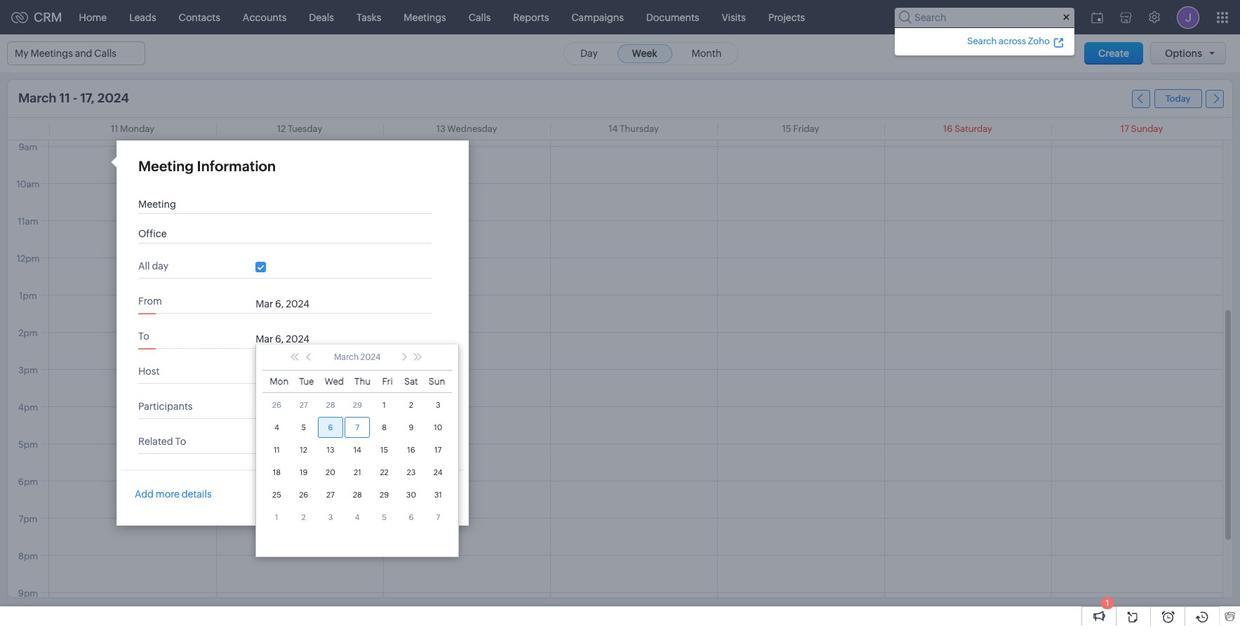 Task type: describe. For each thing, give the bounding box(es) containing it.
16 for 16 saturday
[[943, 124, 953, 134]]

Title text field
[[138, 199, 419, 210]]

information
[[197, 158, 276, 174]]

0 vertical spatial 26
[[272, 401, 281, 409]]

projects link
[[757, 0, 816, 34]]

1 horizontal spatial to
[[175, 436, 186, 447]]

accounts link
[[232, 0, 298, 34]]

17 for 17 sunday
[[1121, 124, 1129, 134]]

11 monday
[[111, 124, 154, 134]]

0 vertical spatial 3
[[436, 401, 440, 409]]

my meetings and calls
[[15, 48, 116, 59]]

meetings link
[[393, 0, 457, 34]]

participants
[[138, 401, 193, 412]]

thursday
[[620, 124, 659, 134]]

today link
[[1154, 89, 1202, 108]]

13 wednesday
[[436, 124, 497, 134]]

2 horizontal spatial 1
[[1106, 599, 1109, 607]]

tue
[[299, 376, 314, 387]]

zoho
[[1028, 35, 1050, 46]]

host
[[138, 366, 160, 377]]

march for march 11 - 17, 2024
[[18, 91, 57, 105]]

wednesday
[[447, 124, 497, 134]]

add for add more details
[[135, 488, 154, 500]]

1 vertical spatial 2
[[301, 513, 306, 521]]

logo image
[[11, 12, 28, 23]]

-
[[73, 91, 78, 105]]

from
[[138, 295, 162, 307]]

day
[[152, 260, 168, 272]]

17 for 17
[[434, 446, 442, 454]]

projects
[[768, 12, 805, 23]]

visits link
[[711, 0, 757, 34]]

home link
[[68, 0, 118, 34]]

7pm
[[19, 514, 38, 524]]

meeting information
[[138, 158, 276, 174]]

profile element
[[1169, 0, 1208, 34]]

add more details
[[135, 488, 212, 500]]

8pm
[[18, 551, 38, 561]]

9pm
[[18, 588, 38, 599]]

22
[[380, 468, 389, 476]]

calls link
[[457, 0, 502, 34]]

19
[[300, 468, 308, 476]]

9am
[[19, 142, 38, 152]]

simon
[[256, 368, 285, 380]]

1 horizontal spatial 4
[[355, 513, 360, 521]]

create
[[1098, 48, 1129, 59]]

0 horizontal spatial 6
[[328, 423, 333, 432]]

contacts link
[[167, 0, 232, 34]]

18
[[273, 468, 281, 476]]

9
[[409, 423, 414, 432]]

0 horizontal spatial 7
[[355, 423, 359, 432]]

mmm d, yyyy text field
[[256, 333, 333, 345]]

20
[[326, 468, 335, 476]]

options
[[1165, 48, 1202, 59]]

add for add link
[[323, 403, 341, 414]]

11 for 11
[[274, 446, 280, 454]]

search across zoho link
[[965, 33, 1066, 48]]

16 saturday
[[943, 124, 992, 134]]

0 horizontal spatial calls
[[94, 48, 116, 59]]

sunday
[[1131, 124, 1163, 134]]

12pm
[[17, 253, 40, 264]]

march 2024
[[334, 352, 381, 362]]

all
[[138, 260, 150, 272]]

reports
[[513, 12, 549, 23]]

17,
[[80, 91, 95, 105]]

15 friday
[[782, 124, 819, 134]]

related to
[[138, 436, 186, 447]]

meeting
[[138, 158, 194, 174]]

deals
[[309, 12, 334, 23]]

25
[[272, 490, 281, 499]]

documents link
[[635, 0, 711, 34]]

details
[[182, 488, 212, 500]]

related
[[138, 436, 173, 447]]

16 for 16
[[407, 446, 415, 454]]

13 for 13 wednesday
[[436, 124, 445, 134]]

week
[[632, 47, 657, 59]]

jacob
[[287, 368, 314, 380]]

23
[[407, 468, 416, 476]]

documents
[[646, 12, 699, 23]]

day link
[[566, 44, 613, 63]]

0 horizontal spatial meetings
[[30, 48, 73, 59]]

31
[[434, 490, 442, 499]]

add more details link
[[135, 488, 212, 500]]

leads
[[129, 12, 156, 23]]

reports link
[[502, 0, 560, 34]]

11 for 11 monday
[[111, 124, 118, 134]]

13 for 13
[[327, 446, 334, 454]]

1 horizontal spatial 29
[[380, 490, 389, 499]]

1 vertical spatial 26
[[299, 490, 308, 499]]

2pm
[[18, 328, 38, 338]]

Location text field
[[138, 228, 419, 239]]



Task type: vqa. For each thing, say whether or not it's contained in the screenshot.


Task type: locate. For each thing, give the bounding box(es) containing it.
1 vertical spatial 15
[[380, 446, 388, 454]]

march
[[18, 91, 57, 105], [334, 352, 359, 362]]

0 vertical spatial meetings
[[404, 12, 446, 23]]

1 horizontal spatial 13
[[436, 124, 445, 134]]

0 vertical spatial 6
[[328, 423, 333, 432]]

home
[[79, 12, 107, 23]]

0 vertical spatial 5
[[301, 423, 306, 432]]

0 vertical spatial 2024
[[97, 91, 129, 105]]

crm link
[[11, 10, 62, 25]]

2 up the 9
[[409, 401, 413, 409]]

11 left the -
[[59, 91, 70, 105]]

15 left friday
[[782, 124, 791, 134]]

crm
[[34, 10, 62, 25]]

0 horizontal spatial 12
[[277, 124, 286, 134]]

3 down 20
[[328, 513, 333, 521]]

campaigns
[[572, 12, 624, 23]]

meetings right my
[[30, 48, 73, 59]]

0 horizontal spatial 17
[[434, 446, 442, 454]]

today
[[1166, 93, 1191, 104]]

1 horizontal spatial 16
[[943, 124, 953, 134]]

0 horizontal spatial 14
[[354, 446, 361, 454]]

0 vertical spatial calls
[[469, 12, 491, 23]]

1 horizontal spatial 12
[[300, 446, 307, 454]]

14 for 14 thursday
[[609, 124, 618, 134]]

1 vertical spatial 12
[[300, 446, 307, 454]]

to up host
[[138, 331, 149, 342]]

2024 right 17,
[[97, 91, 129, 105]]

tasks link
[[345, 0, 393, 34]]

0 vertical spatial 11
[[59, 91, 70, 105]]

1 vertical spatial 5
[[382, 513, 387, 521]]

14 thursday
[[609, 124, 659, 134]]

1 vertical spatial 13
[[327, 446, 334, 454]]

1 vertical spatial 4
[[355, 513, 360, 521]]

29
[[353, 401, 362, 409], [380, 490, 389, 499]]

14 left thursday
[[609, 124, 618, 134]]

21
[[354, 468, 361, 476]]

11am
[[18, 216, 38, 227]]

0 vertical spatial 13
[[436, 124, 445, 134]]

0 horizontal spatial to
[[138, 331, 149, 342]]

0 horizontal spatial 3
[[328, 513, 333, 521]]

1 horizontal spatial 2
[[409, 401, 413, 409]]

12 for 12
[[300, 446, 307, 454]]

15 for 15
[[380, 446, 388, 454]]

1 horizontal spatial 15
[[782, 124, 791, 134]]

1 vertical spatial 11
[[111, 124, 118, 134]]

15 for 15 friday
[[782, 124, 791, 134]]

2024 up the thu
[[360, 352, 381, 362]]

1 horizontal spatial add
[[323, 403, 341, 414]]

0 vertical spatial 1
[[383, 401, 386, 409]]

1 vertical spatial calls
[[94, 48, 116, 59]]

add down wed
[[323, 403, 341, 414]]

1 vertical spatial 29
[[380, 490, 389, 499]]

sun
[[429, 376, 445, 387]]

saturday
[[955, 124, 992, 134]]

13
[[436, 124, 445, 134], [327, 446, 334, 454]]

more
[[156, 488, 180, 500]]

0 vertical spatial 12
[[277, 124, 286, 134]]

0 vertical spatial 14
[[609, 124, 618, 134]]

sat
[[404, 376, 418, 387]]

26 down 19 on the left bottom of page
[[299, 490, 308, 499]]

0 vertical spatial 7
[[355, 423, 359, 432]]

2 vertical spatial 1
[[1106, 599, 1109, 607]]

0 horizontal spatial 4
[[274, 423, 279, 432]]

0 vertical spatial march
[[18, 91, 57, 105]]

10am
[[16, 179, 40, 189]]

march 11 - 17, 2024
[[18, 91, 129, 105]]

26
[[272, 401, 281, 409], [299, 490, 308, 499]]

1 vertical spatial 2024
[[360, 352, 381, 362]]

4pm
[[18, 402, 38, 413]]

None button
[[331, 485, 393, 507], [400, 485, 451, 507], [331, 485, 393, 507], [400, 485, 451, 507]]

tuesday
[[288, 124, 322, 134]]

mon
[[270, 376, 289, 387]]

0 vertical spatial 2
[[409, 401, 413, 409]]

calls left reports link
[[469, 12, 491, 23]]

leads link
[[118, 0, 167, 34]]

3 up 10
[[436, 401, 440, 409]]

17 up 24
[[434, 446, 442, 454]]

17
[[1121, 124, 1129, 134], [434, 446, 442, 454]]

month link
[[677, 44, 736, 63]]

0 horizontal spatial 5
[[301, 423, 306, 432]]

wed
[[325, 376, 344, 387]]

monday
[[120, 124, 154, 134]]

day
[[580, 47, 598, 59]]

5pm
[[18, 439, 38, 450]]

0 horizontal spatial 27
[[299, 401, 308, 409]]

search across zoho
[[967, 35, 1050, 46]]

4 down none
[[274, 423, 279, 432]]

0 horizontal spatial 2
[[301, 513, 306, 521]]

17 sunday
[[1121, 124, 1163, 134]]

1 horizontal spatial 28
[[353, 490, 362, 499]]

1 vertical spatial add
[[135, 488, 154, 500]]

1 vertical spatial 7
[[436, 513, 440, 521]]

7
[[355, 423, 359, 432], [436, 513, 440, 521]]

1 horizontal spatial meetings
[[404, 12, 446, 23]]

0 vertical spatial 4
[[274, 423, 279, 432]]

0 horizontal spatial add
[[135, 488, 154, 500]]

30
[[406, 490, 416, 499]]

1 vertical spatial 16
[[407, 446, 415, 454]]

to
[[138, 331, 149, 342], [175, 436, 186, 447]]

28
[[326, 401, 335, 409], [353, 490, 362, 499]]

3
[[436, 401, 440, 409], [328, 513, 333, 521]]

1 vertical spatial 14
[[354, 446, 361, 454]]

1 horizontal spatial 26
[[299, 490, 308, 499]]

1 vertical spatial meetings
[[30, 48, 73, 59]]

13 up 20
[[327, 446, 334, 454]]

0 vertical spatial to
[[138, 331, 149, 342]]

1 horizontal spatial 17
[[1121, 124, 1129, 134]]

0 horizontal spatial 15
[[380, 446, 388, 454]]

14 for 14
[[354, 446, 361, 454]]

1 vertical spatial march
[[334, 352, 359, 362]]

march for march 2024
[[334, 352, 359, 362]]

1 vertical spatial 27
[[326, 490, 335, 499]]

0 vertical spatial 29
[[353, 401, 362, 409]]

15
[[782, 124, 791, 134], [380, 446, 388, 454]]

11
[[59, 91, 70, 105], [111, 124, 118, 134], [274, 446, 280, 454]]

3pm
[[18, 365, 38, 375]]

add left more
[[135, 488, 154, 500]]

27 left add link
[[299, 401, 308, 409]]

15 down 8
[[380, 446, 388, 454]]

1 vertical spatial 17
[[434, 446, 442, 454]]

0 horizontal spatial 11
[[59, 91, 70, 105]]

0 vertical spatial add
[[323, 403, 341, 414]]

5
[[301, 423, 306, 432], [382, 513, 387, 521]]

7 left 8
[[355, 423, 359, 432]]

month
[[692, 47, 722, 59]]

5 down 22
[[382, 513, 387, 521]]

1 horizontal spatial 11
[[111, 124, 118, 134]]

2 vertical spatial 11
[[274, 446, 280, 454]]

campaigns link
[[560, 0, 635, 34]]

5 up 19 on the left bottom of page
[[301, 423, 306, 432]]

my
[[15, 48, 28, 59]]

all day
[[138, 260, 168, 272]]

march left the -
[[18, 91, 57, 105]]

1 horizontal spatial march
[[334, 352, 359, 362]]

week link
[[617, 44, 672, 63]]

12 left tuesday
[[277, 124, 286, 134]]

17 left sunday
[[1121, 124, 1129, 134]]

1 horizontal spatial 6
[[409, 513, 414, 521]]

none
[[256, 404, 280, 415]]

24
[[434, 468, 443, 476]]

0 vertical spatial 27
[[299, 401, 308, 409]]

1 vertical spatial 28
[[353, 490, 362, 499]]

12 up 19 on the left bottom of page
[[300, 446, 307, 454]]

16 down the 9
[[407, 446, 415, 454]]

1 horizontal spatial 14
[[609, 124, 618, 134]]

1 horizontal spatial 27
[[326, 490, 335, 499]]

6 down add link
[[328, 423, 333, 432]]

27
[[299, 401, 308, 409], [326, 490, 335, 499]]

to right related
[[175, 436, 186, 447]]

1 horizontal spatial calls
[[469, 12, 491, 23]]

0 horizontal spatial 16
[[407, 446, 415, 454]]

1 vertical spatial 1
[[275, 513, 278, 521]]

meetings left the calls link
[[404, 12, 446, 23]]

across
[[999, 35, 1026, 46]]

1 horizontal spatial 7
[[436, 513, 440, 521]]

12 tuesday
[[277, 124, 322, 134]]

8
[[382, 423, 387, 432]]

1 horizontal spatial 5
[[382, 513, 387, 521]]

28 down 21
[[353, 490, 362, 499]]

and
[[75, 48, 92, 59]]

14 up 21
[[354, 446, 361, 454]]

26 down mon
[[272, 401, 281, 409]]

1 vertical spatial 3
[[328, 513, 333, 521]]

1pm
[[19, 291, 37, 301]]

0 horizontal spatial 2024
[[97, 91, 129, 105]]

16 left saturday
[[943, 124, 953, 134]]

0 horizontal spatial 26
[[272, 401, 281, 409]]

6pm
[[18, 477, 38, 487]]

0 vertical spatial 16
[[943, 124, 953, 134]]

12 for 12 tuesday
[[277, 124, 286, 134]]

1 vertical spatial 6
[[409, 513, 414, 521]]

march up wed
[[334, 352, 359, 362]]

6
[[328, 423, 333, 432], [409, 513, 414, 521]]

16
[[943, 124, 953, 134], [407, 446, 415, 454]]

0 horizontal spatial 13
[[327, 446, 334, 454]]

28 down wed
[[326, 401, 335, 409]]

1 horizontal spatial 2024
[[360, 352, 381, 362]]

0 vertical spatial 15
[[782, 124, 791, 134]]

11 left monday at the top of the page
[[111, 124, 118, 134]]

0 vertical spatial 28
[[326, 401, 335, 409]]

27 down 20
[[326, 490, 335, 499]]

13 left wednesday
[[436, 124, 445, 134]]

meetings
[[404, 12, 446, 23], [30, 48, 73, 59]]

calls right and
[[94, 48, 116, 59]]

tasks
[[356, 12, 381, 23]]

12
[[277, 124, 286, 134], [300, 446, 307, 454]]

add
[[323, 403, 341, 414], [135, 488, 154, 500]]

mmm d, yyyy text field
[[256, 298, 333, 310]]

10
[[434, 423, 442, 432]]

6 down 30
[[409, 513, 414, 521]]

fri
[[382, 376, 393, 387]]

thu
[[355, 376, 371, 387]]

accounts
[[243, 12, 287, 23]]

1 horizontal spatial 1
[[383, 401, 386, 409]]

2 horizontal spatial 11
[[274, 446, 280, 454]]

2 down 19 on the left bottom of page
[[301, 513, 306, 521]]

1 vertical spatial to
[[175, 436, 186, 447]]

29 down the thu
[[353, 401, 362, 409]]

2024
[[97, 91, 129, 105], [360, 352, 381, 362]]

11 up 18
[[274, 446, 280, 454]]

0 horizontal spatial march
[[18, 91, 57, 105]]

29 down 22
[[380, 490, 389, 499]]

search
[[967, 35, 997, 46]]

0 vertical spatial 17
[[1121, 124, 1129, 134]]

0 horizontal spatial 28
[[326, 401, 335, 409]]

friday
[[793, 124, 819, 134]]

profile image
[[1177, 6, 1199, 28]]

contacts
[[179, 12, 220, 23]]

1 horizontal spatial 3
[[436, 401, 440, 409]]

0 horizontal spatial 29
[[353, 401, 362, 409]]

0 horizontal spatial 1
[[275, 513, 278, 521]]

add link
[[312, 403, 341, 414]]

7 down 31
[[436, 513, 440, 521]]

4 down 21
[[355, 513, 360, 521]]



